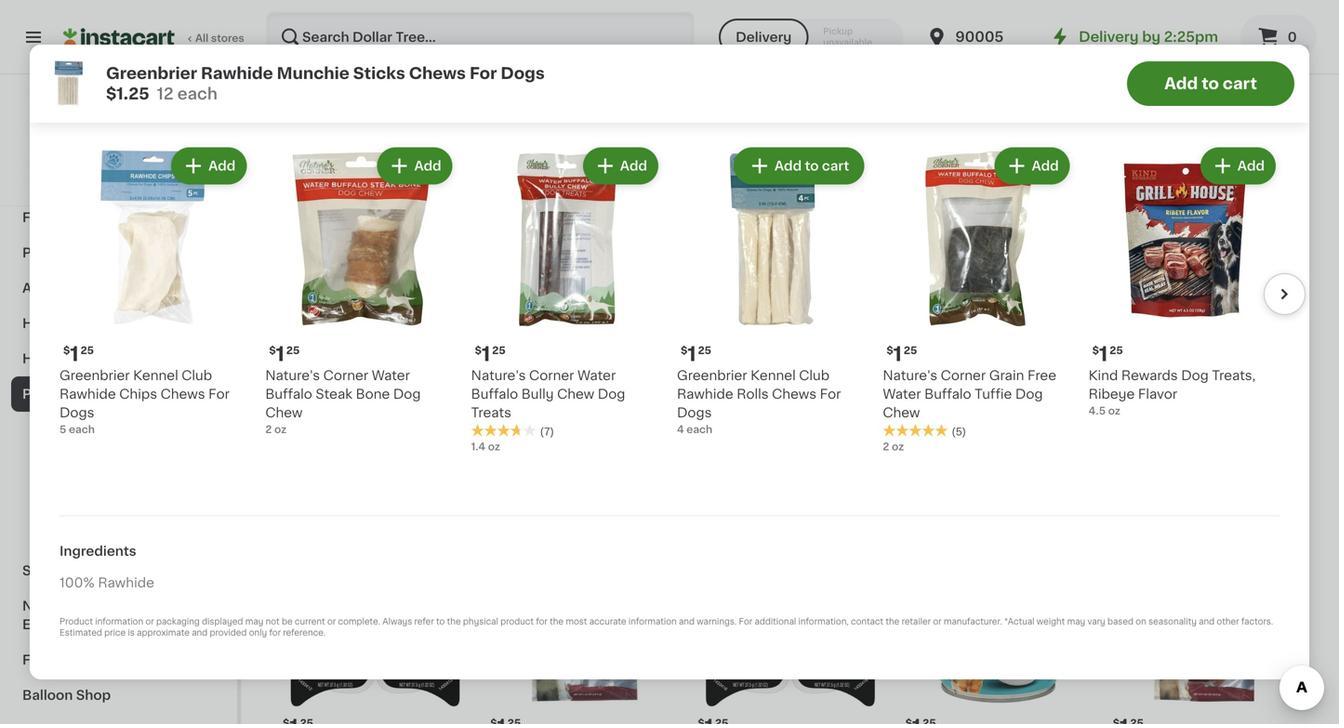 Task type: vqa. For each thing, say whether or not it's contained in the screenshot.
"Grill"
yes



Task type: describe. For each thing, give the bounding box(es) containing it.
shop
[[76, 689, 111, 702]]

food inside "link"
[[22, 211, 56, 224]]

club for greenbrier kennel club rawhide rolls chews for dogs
[[799, 369, 830, 382]]

food & drink link
[[11, 200, 226, 235]]

nature's inside nature's corner grain free water buffalo tuffie dog chew
[[883, 369, 938, 382]]

hardware
[[22, 176, 87, 189]]

dog inside kind rewards grill house beef & cheese flavor dog treats 4.5 oz
[[631, 124, 659, 137]]

care for health care
[[70, 353, 102, 366]]

weight
[[1037, 618, 1066, 627]]

0 horizontal spatial and
[[192, 629, 208, 638]]

sales link
[[11, 554, 226, 589]]

bully inside item carousel region
[[522, 388, 554, 401]]

only
[[249, 629, 267, 638]]

greenbrier kennel club rawhide rolls chews for dogs 4 each
[[677, 369, 841, 435]]

grill
[[579, 105, 605, 118]]

dogs inside greenbrier kennel club rawhide chips chews for dogs
[[487, 452, 522, 465]]

2 the from the left
[[550, 618, 564, 627]]

dollar tree
[[82, 139, 155, 152]]

oz inside kind rewards grill house beef & cheese flavor dog treats 4.5 oz
[[506, 161, 519, 171]]

floral link
[[11, 40, 226, 75]]

oz inside kind rewards dog treats, bac'n sizzlers 4.5 oz
[[922, 452, 934, 462]]

buffalo inside nature's corner water buffalo steak bone dog chew 2 oz
[[265, 388, 312, 401]]

home & garden link
[[11, 306, 226, 341]]

out
[[954, 127, 972, 137]]

0 horizontal spatial kind rewards dog treats, ribeye flavor 4.5 oz
[[279, 105, 446, 152]]

greenbrier kennel club rawhide chips chews for dogs 5 each
[[60, 369, 230, 435]]

& for garden
[[66, 317, 77, 330]]

farm-
[[362, 434, 400, 447]]

price
[[104, 629, 126, 638]]

water inside nature's corner water buffalo steak bone dog chew 2 oz
[[372, 369, 410, 382]]

greenbrier for 5
[[60, 369, 130, 382]]

dogs inside greenbrier rawhide munchie sticks chews for dogs $1.25 12 each
[[501, 66, 545, 81]]

instacart logo image
[[63, 26, 175, 48]]

eve
[[99, 600, 123, 613]]

chews inside greenbrier rawhide munchie sticks chews for dogs
[[737, 434, 782, 447]]

additional
[[755, 618, 797, 627]]

manufacturer.
[[944, 618, 1003, 627]]

1 horizontal spatial cart
[[1223, 76, 1258, 92]]

nature's corner water buffalo bully chew dog treats inside item carousel region
[[471, 369, 626, 419]]

treats, inside kind rewards dog treats, bac'n sizzlers 4.5 oz
[[1026, 415, 1069, 428]]

& for accessories
[[78, 122, 89, 135]]

home improvement & hardware
[[22, 157, 170, 189]]

with
[[329, 434, 358, 447]]

corner inside nature's corner grain free water buffalo tuffie dog chew
[[941, 369, 986, 382]]

related items
[[60, 93, 203, 113]]

dogs inside greenbrier kennel club rawhide rolls chews for dogs 4 each
[[677, 406, 712, 419]]

1 vertical spatial for
[[536, 618, 548, 627]]

care for personal care
[[84, 247, 116, 260]]

4.5 inside item carousel region
[[1089, 406, 1106, 416]]

be
[[282, 618, 293, 627]]

food & drink
[[22, 211, 110, 224]]

related
[[60, 93, 140, 113]]

munchie for greenbrier rawhide munchie sticks chews for dogs
[[828, 415, 884, 428]]

dogs link
[[11, 412, 226, 448]]

1 vertical spatial 2
[[883, 442, 890, 452]]

delivery for delivery
[[736, 31, 792, 44]]

apparel & accessories
[[22, 122, 174, 135]]

for inside product information or packaging displayed may not be current or complete. always refer to the physical product for the most accurate information and warnings. for additional information, contact the retailer or manufacturer. *actual weight may vary based on seasonality and other factors. estimated price is approximate and provided only for reference.
[[739, 618, 753, 627]]

contact
[[851, 618, 884, 627]]

kind inside kind rewards grill house beef & cheese flavor dog treats 4.5 oz
[[487, 105, 516, 118]]

party
[[127, 600, 163, 613]]

kind rewards grill house beef & cheese flavor dog treats 4.5 oz
[[487, 105, 659, 171]]

store
[[108, 160, 135, 171]]

3 the from the left
[[886, 618, 900, 627]]

12 inside button
[[98, 41, 109, 51]]

kind rewards treats for dogs, porterhouse flavor button
[[694, 0, 887, 154]]

1 may from the left
[[245, 618, 264, 627]]

sizzlers
[[942, 434, 991, 447]]

stock
[[988, 127, 1017, 137]]

*actual
[[1005, 618, 1035, 627]]

treats, inside item carousel region
[[1213, 369, 1256, 382]]

nature's corner grain free water buffalo tuffie dog chew
[[883, 369, 1057, 419]]

add button for greenbrier kennel club rawhide chips chews for dogs
[[173, 149, 245, 183]]

kennel for greenbrier kennel club rawhide rolls chews for dogs
[[751, 369, 796, 382]]

for inside purina beneful healthy weight with farm-raised chicken natural food for adult dogs
[[423, 452, 444, 465]]

raised
[[400, 434, 440, 447]]

cart inside item carousel region
[[822, 160, 850, 173]]

dogs inside purina beneful healthy weight with farm-raised chicken natural food for adult dogs
[[317, 471, 352, 484]]

beef
[[487, 124, 518, 137]]

chips for greenbrier kennel club rawhide chips chews for dogs
[[546, 434, 585, 447]]

chews inside greenbrier rawhide munchie sticks chews for dogs $1.25 12 each
[[409, 66, 466, 81]]

corner inside nature's corner shin bone chew dog treat (21) 4.2 oz
[[1168, 105, 1213, 118]]

rewards inside kind rewards dog treats, bac'n sizzlers 4.5 oz
[[935, 415, 991, 428]]

3 or from the left
[[933, 618, 942, 627]]

all
[[195, 33, 209, 43]]

rawhide inside greenbrier kennel club rawhide chips chews for dogs
[[487, 434, 543, 447]]

other
[[1217, 618, 1240, 627]]

0 horizontal spatial ribeye
[[279, 124, 325, 137]]

frozen foods
[[22, 654, 112, 667]]

steak
[[316, 388, 353, 401]]

likely
[[921, 127, 952, 137]]

corner inside nature's corner water buffalo steak bone dog chew 2 oz
[[323, 369, 369, 382]]

each inside 12 each button
[[111, 41, 137, 51]]

product
[[60, 618, 93, 627]]

free
[[1028, 369, 1057, 382]]

health care link
[[11, 341, 226, 377]]

rewards inside item carousel region
[[1122, 369, 1178, 382]]

1.4 oz
[[471, 442, 500, 452]]

product information or packaging displayed may not be current or complete. always refer to the physical product for the most accurate information and warnings. for additional information, contact the retailer or manufacturer. *actual weight may vary based on seasonality and other factors. estimated price is approximate and provided only for reference.
[[60, 618, 1274, 638]]

12 each button
[[98, 0, 281, 53]]

1 or from the left
[[146, 618, 154, 627]]

information,
[[799, 618, 849, 627]]

treats inside kind rewards treats for dogs, porterhouse flavor
[[787, 105, 827, 118]]

packaging
[[156, 618, 200, 627]]

& inside the home improvement & hardware
[[159, 157, 170, 170]]

4.2
[[1110, 159, 1127, 169]]

2 horizontal spatial to
[[1202, 76, 1220, 92]]

treat
[[1181, 124, 1214, 137]]

ingredients
[[60, 545, 136, 558]]

weight
[[279, 434, 325, 447]]

2 or from the left
[[327, 618, 336, 627]]

kind inside kind rewards treats for dogs, porterhouse flavor
[[694, 105, 724, 118]]

based
[[1108, 618, 1134, 627]]

kind rewards treats for dogs, porterhouse flavor
[[694, 105, 859, 137]]

4.5 inside kind rewards dog treats, bac'n sizzlers 4.5 oz
[[902, 452, 919, 462]]

grain
[[990, 369, 1025, 382]]

buffalo inside nature's corner grain free water buffalo tuffie dog chew
[[925, 388, 972, 401]]

1 horizontal spatial add to cart button
[[1128, 61, 1295, 106]]

prices
[[138, 160, 171, 171]]

rawhide inside greenbrier kennel club rawhide rolls chews for dogs 4 each
[[677, 388, 734, 401]]

each for greenbrier kennel club rawhide chips chews for dogs 5 each
[[69, 425, 95, 435]]

kind rewards dog treats, ribeye flavor 4.5 oz inside item carousel region
[[1089, 369, 1256, 416]]

porterhouse
[[736, 124, 817, 137]]

current
[[295, 618, 325, 627]]

chips for greenbrier kennel club rawhide chips chews for dogs 5 each
[[119, 388, 157, 401]]

add button for nature's corner water buffalo steak bone dog chew
[[379, 149, 451, 183]]

chews for greenbrier kennel club rawhide rolls chews for dogs 4 each
[[772, 388, 817, 401]]

for inside greenbrier kennel club rawhide chips chews for dogs
[[636, 434, 657, 447]]

greenbrier for 4
[[677, 369, 748, 382]]

for inside greenbrier kennel club rawhide rolls chews for dogs 4 each
[[820, 388, 841, 401]]

club inside greenbrier kennel club rawhide chips chews for dogs
[[609, 415, 639, 428]]

balloon
[[22, 689, 73, 702]]

dollar tree logo image
[[101, 97, 136, 132]]

25 inside 1 25
[[1131, 81, 1144, 92]]

kind down greenbrier rawhide munchie sticks chews for dogs $1.25 12 each
[[279, 105, 309, 118]]

add button for purina beneful healthy weight with farm-raised chicken natural food for adult dogs
[[394, 194, 466, 227]]

new
[[22, 600, 52, 613]]

all stores link
[[63, 11, 246, 63]]

1.4
[[471, 442, 486, 452]]

frozen
[[22, 654, 68, 667]]

home improvement & hardware link
[[11, 146, 226, 200]]

new year's eve party essentials link
[[11, 589, 226, 643]]

electronics
[[22, 87, 98, 100]]

4.5 oz button
[[690, 0, 873, 52]]

add for nature's corner water buffalo steak bone dog chew
[[414, 160, 442, 173]]

kind rewards dog treats, bac'n sizzlers 4.5 oz
[[902, 415, 1069, 462]]

treats inside kind rewards grill house beef & cheese flavor dog treats 4.5 oz
[[487, 142, 527, 155]]

floral
[[22, 51, 60, 64]]

chews for greenbrier kennel club rawhide chips chews for dogs
[[588, 434, 632, 447]]

chew inside nature's corner shin bone chew dog treat (21) 4.2 oz
[[1110, 124, 1147, 137]]

to inside product information or packaging displayed may not be current or complete. always refer to the physical product for the most accurate information and warnings. for additional information, contact the retailer or manufacturer. *actual weight may vary based on seasonality and other factors. estimated price is approximate and provided only for reference.
[[436, 618, 445, 627]]

rawhide inside greenbrier kennel club rawhide chips chews for dogs 5 each
[[60, 388, 116, 401]]

delivery button
[[719, 19, 809, 56]]

is
[[128, 629, 135, 638]]

health care
[[22, 353, 102, 366]]

greenbrier kennel club rawhide chips chews for dogs
[[487, 415, 657, 465]]

kind inside kind rewards dog treats, bac'n sizzlers 4.5 oz
[[902, 415, 932, 428]]

guarantee
[[143, 179, 197, 189]]

2 oz
[[883, 442, 904, 452]]

add for greenbrier kennel club rawhide chips chews for dogs
[[208, 160, 236, 173]]

greenbrier for 12
[[106, 66, 197, 81]]

100% for 100% satisfaction guarantee
[[48, 179, 76, 189]]

service type group
[[719, 19, 904, 56]]



Task type: locate. For each thing, give the bounding box(es) containing it.
kind up bac'n
[[902, 415, 932, 428]]

1 horizontal spatial kennel
[[560, 415, 606, 428]]

apparel & accessories link
[[11, 111, 226, 146]]

$1.25
[[106, 86, 149, 102]]

bone
[[1248, 105, 1282, 118], [356, 388, 390, 401]]

1 vertical spatial cart
[[822, 160, 850, 173]]

2 left the purina
[[265, 425, 272, 435]]

for
[[831, 105, 849, 118], [536, 618, 548, 627], [269, 629, 281, 638]]

flavor inside item carousel region
[[1139, 388, 1178, 401]]

0 vertical spatial food
[[22, 211, 56, 224]]

or
[[146, 618, 154, 627], [327, 618, 336, 627], [933, 618, 942, 627]]

physical
[[463, 618, 499, 627]]

add button for kind rewards dog treats, ribeye flavor
[[1203, 149, 1275, 183]]

1 horizontal spatial chips
[[546, 434, 585, 447]]

warnings.
[[697, 618, 737, 627]]

4.5
[[690, 40, 707, 50], [279, 142, 296, 152], [487, 161, 504, 171], [1089, 406, 1106, 416], [902, 452, 919, 462]]

chips inside greenbrier kennel club rawhide chips chews for dogs 5 each
[[119, 388, 157, 401]]

rolls
[[737, 388, 769, 401]]

to right refer
[[436, 618, 445, 627]]

greenbrier down rolls at the right
[[694, 415, 765, 428]]

oz inside nature's corner water buffalo steak bone dog chew 2 oz
[[274, 425, 287, 435]]

treats inside item carousel region
[[471, 406, 512, 419]]

12 right $1.25
[[157, 86, 174, 102]]

1 vertical spatial sticks
[[694, 434, 734, 447]]

ribeye inside item carousel region
[[1089, 388, 1135, 401]]

all stores
[[195, 33, 244, 43]]

oz inside nature's corner shin bone chew dog treat (21) 4.2 oz
[[1129, 159, 1141, 169]]

greenbrier
[[106, 66, 197, 81], [60, 369, 130, 382], [677, 369, 748, 382], [694, 415, 765, 428], [487, 415, 557, 428]]

apparel
[[22, 122, 75, 135]]

0 vertical spatial to
[[1202, 76, 1220, 92]]

frozen foods link
[[11, 643, 226, 678]]

for right product
[[536, 618, 548, 627]]

to inside item carousel region
[[805, 160, 819, 173]]

1 horizontal spatial to
[[805, 160, 819, 173]]

for inside greenbrier rawhide munchie sticks chews for dogs $1.25 12 each
[[470, 66, 497, 81]]

kennel for greenbrier kennel club rawhide chips chews for dogs
[[133, 369, 178, 382]]

1 home from the top
[[22, 157, 63, 170]]

chips right 1.4 oz
[[546, 434, 585, 447]]

0 vertical spatial care
[[84, 247, 116, 260]]

add for kind rewards dog treats, ribeye flavor
[[1238, 160, 1265, 173]]

or right the current
[[327, 618, 336, 627]]

dogs down "pets"
[[33, 423, 68, 436]]

1 vertical spatial bully
[[1160, 434, 1192, 447]]

kennel down home & garden link
[[133, 369, 178, 382]]

2 home from the top
[[22, 317, 63, 330]]

0 horizontal spatial sticks
[[353, 66, 405, 81]]

0 vertical spatial 12
[[98, 41, 109, 51]]

and left warnings.
[[679, 618, 695, 627]]

100% down everyday
[[48, 179, 76, 189]]

bone inside nature's corner shin bone chew dog treat (21) 4.2 oz
[[1248, 105, 1282, 118]]

rawhide down rolls at the right
[[768, 415, 824, 428]]

bully
[[522, 388, 554, 401], [1160, 434, 1192, 447]]

kind rewards dog treats, ribeye flavor 4.5 oz
[[279, 105, 446, 152], [1089, 369, 1256, 416]]

rawhide up 4
[[677, 388, 734, 401]]

&
[[78, 122, 89, 135], [521, 124, 531, 137], [159, 157, 170, 170], [60, 211, 70, 224], [66, 317, 77, 330]]

each inside greenbrier rawhide munchie sticks chews for dogs $1.25 12 each
[[177, 86, 218, 102]]

of
[[974, 127, 985, 137]]

personal
[[22, 247, 81, 260]]

each for greenbrier rawhide munchie sticks chews for dogs $1.25 12 each
[[177, 86, 218, 102]]

or right the retailer
[[933, 618, 942, 627]]

add for nature's corner water buffalo bully chew dog treats
[[620, 160, 648, 173]]

each for greenbrier kennel club rawhide rolls chews for dogs 4 each
[[687, 425, 713, 435]]

each inside greenbrier kennel club rawhide chips chews for dogs 5 each
[[69, 425, 95, 435]]

1 horizontal spatial kind rewards dog treats, ribeye flavor 4.5 oz
[[1089, 369, 1256, 416]]

dog inside kind rewards dog treats, bac'n sizzlers 4.5 oz
[[995, 415, 1022, 428]]

greenbrier up $1.25
[[106, 66, 197, 81]]

1 horizontal spatial treats,
[[1026, 415, 1069, 428]]

or down party
[[146, 618, 154, 627]]

each up electronics link
[[111, 41, 137, 51]]

balloon shop link
[[11, 678, 226, 714]]

1 vertical spatial chips
[[546, 434, 585, 447]]

100% satisfaction guarantee button
[[29, 173, 208, 192]]

0 horizontal spatial add to cart
[[775, 160, 850, 173]]

0 vertical spatial add to cart button
[[1128, 61, 1295, 106]]

1 horizontal spatial for
[[536, 618, 548, 627]]

shin
[[1216, 105, 1245, 118]]

2 horizontal spatial and
[[1199, 618, 1215, 627]]

1 vertical spatial 12
[[157, 86, 174, 102]]

1 horizontal spatial ribeye
[[1089, 388, 1135, 401]]

2 horizontal spatial club
[[799, 369, 830, 382]]

each right 4
[[687, 425, 713, 435]]

kennel inside greenbrier kennel club rawhide chips chews for dogs 5 each
[[133, 369, 178, 382]]

1 horizontal spatial add to cart
[[1165, 76, 1258, 92]]

food up personal
[[22, 211, 56, 224]]

0 vertical spatial 2
[[265, 425, 272, 435]]

0 vertical spatial bone
[[1248, 105, 1282, 118]]

0 horizontal spatial chips
[[119, 388, 157, 401]]

& for drink
[[60, 211, 70, 224]]

club for greenbrier kennel club rawhide chips chews for dogs
[[182, 369, 212, 382]]

dog inside nature's corner grain free water buffalo tuffie dog chew
[[1016, 388, 1043, 401]]

rawhide up 5
[[60, 388, 116, 401]]

0 vertical spatial chips
[[119, 388, 157, 401]]

1
[[290, 80, 298, 100], [497, 81, 506, 100], [1120, 81, 1129, 100], [70, 345, 79, 364], [688, 345, 696, 364], [276, 345, 285, 364], [482, 345, 491, 364], [894, 345, 902, 364], [1100, 345, 1108, 364], [290, 390, 298, 410], [705, 390, 714, 410], [497, 391, 506, 410], [913, 391, 921, 410], [1120, 391, 1129, 410]]

dog inside nature's corner shin bone chew dog treat (21) 4.2 oz
[[1150, 124, 1178, 137]]

(21)
[[1179, 144, 1197, 154]]

oz inside button
[[710, 40, 722, 50]]

add for purina beneful healthy weight with farm-raised chicken natural food for adult dogs
[[430, 204, 457, 217]]

bac'n
[[902, 434, 939, 447]]

100% rawhide
[[60, 577, 154, 590]]

chews for greenbrier kennel club rawhide chips chews for dogs 5 each
[[161, 388, 205, 401]]

water inside nature's corner grain free water buffalo tuffie dog chew
[[883, 388, 922, 401]]

0 horizontal spatial club
[[182, 369, 212, 382]]

for inside kind rewards treats for dogs, porterhouse flavor
[[831, 105, 849, 118]]

1 horizontal spatial nature's corner water buffalo bully chew dog treats
[[1110, 415, 1264, 465]]

0 vertical spatial home
[[22, 157, 63, 170]]

and left other
[[1199, 618, 1215, 627]]

oz
[[710, 40, 722, 50], [299, 142, 311, 152], [1129, 159, 1141, 169], [506, 161, 519, 171], [1109, 406, 1121, 416], [274, 425, 287, 435], [488, 442, 500, 452], [892, 442, 904, 452], [922, 452, 934, 462]]

chew inside nature's corner water buffalo steak bone dog chew 2 oz
[[265, 406, 303, 419]]

rawhide inside greenbrier rawhide munchie sticks chews for dogs $1.25 12 each
[[201, 66, 273, 81]]

1 horizontal spatial 12
[[157, 86, 174, 102]]

100% inside "button"
[[48, 179, 76, 189]]

0 horizontal spatial bully
[[522, 388, 554, 401]]

1 horizontal spatial delivery
[[1079, 30, 1139, 44]]

1 vertical spatial kind rewards dog treats, ribeye flavor 4.5 oz
[[1089, 369, 1256, 416]]

corner
[[1168, 105, 1213, 118], [323, 369, 369, 382], [529, 369, 574, 382], [941, 369, 986, 382], [1168, 415, 1213, 428]]

0 horizontal spatial kennel
[[133, 369, 178, 382]]

rawhide down the stores
[[201, 66, 273, 81]]

2 left bac'n
[[883, 442, 890, 452]]

0 vertical spatial treats,
[[403, 105, 446, 118]]

2 information from the left
[[629, 618, 677, 627]]

2 may from the left
[[1068, 618, 1086, 627]]

rawhide
[[201, 66, 273, 81], [60, 388, 116, 401], [677, 388, 734, 401], [768, 415, 824, 428], [487, 434, 543, 447], [98, 577, 154, 590]]

1 vertical spatial 100%
[[60, 577, 95, 590]]

1 horizontal spatial and
[[679, 618, 695, 627]]

0 horizontal spatial 2
[[265, 425, 272, 435]]

bone inside nature's corner water buffalo steak bone dog chew 2 oz
[[356, 388, 390, 401]]

0 horizontal spatial 12
[[98, 41, 109, 51]]

home inside the home improvement & hardware
[[22, 157, 63, 170]]

kind right free
[[1089, 369, 1119, 382]]

flavor inside kind rewards grill house beef & cheese flavor dog treats 4.5 oz
[[588, 124, 628, 137]]

delivery for delivery by 2:25pm
[[1079, 30, 1139, 44]]

refer
[[415, 618, 434, 627]]

kind inside item carousel region
[[1089, 369, 1119, 382]]

4
[[677, 425, 684, 435]]

home for home improvement & hardware
[[22, 157, 63, 170]]

nature's
[[1110, 105, 1164, 118], [265, 369, 320, 382], [471, 369, 526, 382], [883, 369, 938, 382], [1110, 415, 1164, 428]]

improvement
[[66, 157, 156, 170]]

1 horizontal spatial may
[[1068, 618, 1086, 627]]

12 each
[[98, 41, 137, 51]]

nature's inside nature's corner shin bone chew dog treat (21) 4.2 oz
[[1110, 105, 1164, 118]]

chew inside nature's corner grain free water buffalo tuffie dog chew
[[883, 406, 921, 419]]

4.5 inside 4.5 oz button
[[690, 40, 707, 50]]

house
[[609, 105, 651, 118]]

(5)
[[952, 427, 967, 437]]

bone up beneful
[[356, 388, 390, 401]]

greenbrier inside greenbrier kennel club rawhide chips chews for dogs 5 each
[[60, 369, 130, 382]]

dollar tree link
[[82, 97, 155, 154]]

0 horizontal spatial nature's corner water buffalo bully chew dog treats
[[471, 369, 626, 419]]

kennel inside greenbrier kennel club rawhide chips chews for dogs
[[560, 415, 606, 428]]

may up only
[[245, 618, 264, 627]]

add button for nature's corner grain free water buffalo tuffie dog chew
[[997, 149, 1069, 183]]

rewards inside kind rewards grill house beef & cheese flavor dog treats 4.5 oz
[[520, 105, 576, 118]]

for down service type group
[[831, 105, 849, 118]]

kind
[[279, 105, 309, 118], [694, 105, 724, 118], [487, 105, 516, 118], [1089, 369, 1119, 382], [902, 415, 932, 428]]

2
[[265, 425, 272, 435], [883, 442, 890, 452]]

1 horizontal spatial 2
[[883, 442, 890, 452]]

0 horizontal spatial information
[[95, 618, 143, 627]]

likely out of stock button
[[902, 0, 1095, 143]]

1 horizontal spatial munchie
[[828, 415, 884, 428]]

tree
[[125, 139, 155, 152]]

delivery right 4.5 oz
[[736, 31, 792, 44]]

reference.
[[283, 629, 326, 638]]

add to cart inside item carousel region
[[775, 160, 850, 173]]

food inside purina beneful healthy weight with farm-raised chicken natural food for adult dogs
[[386, 452, 420, 465]]

chicken
[[279, 452, 333, 465]]

0 vertical spatial bully
[[522, 388, 554, 401]]

& inside "link"
[[60, 211, 70, 224]]

add to cart up shin
[[1165, 76, 1258, 92]]

12 inside greenbrier rawhide munchie sticks chews for dogs $1.25 12 each
[[157, 86, 174, 102]]

1 the from the left
[[447, 618, 461, 627]]

item carousel region
[[60, 136, 1306, 471]]

sticks for greenbrier rawhide munchie sticks chews for dogs
[[694, 434, 734, 447]]

each
[[111, 41, 137, 51], [177, 86, 218, 102], [69, 425, 95, 435], [687, 425, 713, 435]]

add to cart down porterhouse
[[775, 160, 850, 173]]

dogs up beef
[[501, 66, 545, 81]]

1 vertical spatial treats,
[[1213, 369, 1256, 382]]

tuffie
[[975, 388, 1013, 401]]

dollar
[[82, 139, 122, 152]]

home up hardware
[[22, 157, 63, 170]]

0 horizontal spatial food
[[22, 211, 56, 224]]

None search field
[[266, 11, 695, 63]]

to down porterhouse
[[805, 160, 819, 173]]

1 vertical spatial home
[[22, 317, 63, 330]]

home up health
[[22, 317, 63, 330]]

2 vertical spatial to
[[436, 618, 445, 627]]

the left most at left
[[550, 618, 564, 627]]

greenbrier up rolls at the right
[[677, 369, 748, 382]]

delivery by 2:25pm
[[1079, 30, 1219, 44]]

retailer
[[902, 618, 931, 627]]

dog inside nature's corner water buffalo steak bone dog chew 2 oz
[[393, 388, 421, 401]]

nature's inside nature's corner water buffalo steak bone dog chew 2 oz
[[265, 369, 320, 382]]

dogs inside greenbrier kennel club rawhide chips chews for dogs 5 each
[[60, 406, 94, 419]]

the left the retailer
[[886, 618, 900, 627]]

kennel up rolls at the right
[[751, 369, 796, 382]]

4.5 inside kind rewards grill house beef & cheese flavor dog treats 4.5 oz
[[487, 161, 504, 171]]

0 vertical spatial ribeye
[[279, 124, 325, 137]]

2 inside nature's corner water buffalo steak bone dog chew 2 oz
[[265, 425, 272, 435]]

dogs inside greenbrier rawhide munchie sticks chews for dogs
[[810, 434, 845, 447]]

1 horizontal spatial club
[[609, 415, 639, 428]]

year's
[[55, 600, 96, 613]]

1 vertical spatial bone
[[356, 388, 390, 401]]

100% up year's
[[60, 577, 95, 590]]

0 vertical spatial cart
[[1223, 76, 1258, 92]]

12 up electronics link
[[98, 41, 109, 51]]

care inside 'link'
[[70, 353, 102, 366]]

1 vertical spatial food
[[386, 452, 420, 465]]

bone right shin
[[1248, 105, 1282, 118]]

auto
[[22, 282, 54, 295]]

accurate
[[590, 618, 627, 627]]

chews inside greenbrier kennel club rawhide chips chews for dogs
[[588, 434, 632, 447]]

by
[[1143, 30, 1161, 44]]

care
[[84, 247, 116, 260], [70, 353, 102, 366]]

vary
[[1088, 618, 1106, 627]]

0 vertical spatial sticks
[[353, 66, 405, 81]]

(7)
[[540, 427, 554, 437]]

care down drink
[[84, 247, 116, 260]]

for inside greenbrier kennel club rawhide chips chews for dogs 5 each
[[209, 388, 230, 401]]

the left physical
[[447, 618, 461, 627]]

1 horizontal spatial bone
[[1248, 105, 1282, 118]]

2 vertical spatial for
[[269, 629, 281, 638]]

1 information from the left
[[95, 618, 143, 627]]

stores
[[211, 33, 244, 43]]

1 vertical spatial ribeye
[[1089, 388, 1135, 401]]

0 vertical spatial kind rewards dog treats, ribeye flavor 4.5 oz
[[279, 105, 446, 152]]

natural
[[336, 452, 383, 465]]

kennel right "(7)"
[[560, 415, 606, 428]]

for inside greenbrier rawhide munchie sticks chews for dogs
[[785, 434, 807, 447]]

dogs down natural
[[317, 471, 352, 484]]

100% for 100% rawhide
[[60, 577, 95, 590]]

rawhide inside greenbrier rawhide munchie sticks chews for dogs
[[768, 415, 824, 428]]

2 horizontal spatial or
[[933, 618, 942, 627]]

0 horizontal spatial delivery
[[736, 31, 792, 44]]

& right beef
[[521, 124, 531, 137]]

0 horizontal spatial munchie
[[277, 66, 350, 81]]

2 horizontal spatial for
[[831, 105, 849, 118]]

factors.
[[1242, 618, 1274, 627]]

2 horizontal spatial the
[[886, 618, 900, 627]]

0 vertical spatial add to cart
[[1165, 76, 1258, 92]]

rawhide right 1.4
[[487, 434, 543, 447]]

2 horizontal spatial kennel
[[751, 369, 796, 382]]

add button for nature's corner water buffalo bully chew dog treats
[[585, 149, 657, 183]]

greenbrier inside greenbrier kennel club rawhide chips chews for dogs
[[487, 415, 557, 428]]

munchie for greenbrier rawhide munchie sticks chews for dogs $1.25 12 each
[[277, 66, 350, 81]]

sticks inside greenbrier rawhide munchie sticks chews for dogs
[[694, 434, 734, 447]]

delivery
[[1079, 30, 1139, 44], [736, 31, 792, 44]]

1 vertical spatial add to cart button
[[736, 149, 863, 183]]

healthy
[[377, 415, 429, 428]]

& left garden
[[66, 317, 77, 330]]

0 vertical spatial for
[[831, 105, 849, 118]]

1 vertical spatial care
[[70, 353, 102, 366]]

1 horizontal spatial the
[[550, 618, 564, 627]]

5
[[60, 425, 66, 435]]

to up shin
[[1202, 76, 1220, 92]]

2 vertical spatial treats,
[[1026, 415, 1069, 428]]

& up dollar
[[78, 122, 89, 135]]

greenbrier down health care
[[60, 369, 130, 382]]

rewards inside kind rewards treats for dogs, porterhouse flavor
[[727, 105, 784, 118]]

cart down kind rewards treats for dogs, porterhouse flavor
[[822, 160, 850, 173]]

for down not
[[269, 629, 281, 638]]

rawhide up eve
[[98, 577, 154, 590]]

dogs
[[501, 66, 545, 81], [60, 406, 94, 419], [677, 406, 712, 419], [33, 423, 68, 436], [810, 434, 845, 447], [487, 452, 522, 465], [317, 471, 352, 484]]

product
[[501, 618, 534, 627]]

0 vertical spatial 100%
[[48, 179, 76, 189]]

1 horizontal spatial bully
[[1160, 434, 1192, 447]]

0 horizontal spatial treats,
[[403, 105, 446, 118]]

dogs up 4
[[677, 406, 712, 419]]

sales
[[22, 565, 59, 578]]

club inside greenbrier kennel club rawhide rolls chews for dogs 4 each
[[799, 369, 830, 382]]

0 horizontal spatial may
[[245, 618, 264, 627]]

care down home & garden
[[70, 353, 102, 366]]

1 vertical spatial to
[[805, 160, 819, 173]]

delivery left by
[[1079, 30, 1139, 44]]

0 horizontal spatial or
[[146, 618, 154, 627]]

chips down health care 'link'
[[119, 388, 157, 401]]

1 horizontal spatial or
[[327, 618, 336, 627]]

essentials
[[22, 619, 91, 632]]

flavor inside kind rewards treats for dogs, porterhouse flavor
[[820, 124, 859, 137]]

munchie inside greenbrier rawhide munchie sticks chews for dogs $1.25 12 each
[[277, 66, 350, 81]]

add to cart button inside item carousel region
[[736, 149, 863, 183]]

2 horizontal spatial treats,
[[1213, 369, 1256, 382]]

dogs down 1.4 oz
[[487, 452, 522, 465]]

1 horizontal spatial information
[[629, 618, 677, 627]]

& up guarantee at the top left of page
[[159, 157, 170, 170]]

1 horizontal spatial food
[[386, 452, 420, 465]]

add to cart button up the treat
[[1128, 61, 1295, 106]]

health
[[22, 353, 67, 366]]

0 horizontal spatial to
[[436, 618, 445, 627]]

chews inside greenbrier kennel club rawhide rolls chews for dogs 4 each
[[772, 388, 817, 401]]

sticks inside greenbrier rawhide munchie sticks chews for dogs $1.25 12 each
[[353, 66, 405, 81]]

sticks for greenbrier rawhide munchie sticks chews for dogs $1.25 12 each
[[353, 66, 405, 81]]

& inside kind rewards grill house beef & cheese flavor dog treats 4.5 oz
[[521, 124, 531, 137]]

dogs up 5
[[60, 406, 94, 419]]

cart up shin
[[1223, 76, 1258, 92]]

$
[[283, 81, 290, 92], [490, 81, 497, 92], [63, 345, 70, 356], [681, 345, 688, 356], [269, 345, 276, 356], [475, 345, 482, 356], [887, 345, 894, 356], [1093, 345, 1100, 356], [283, 391, 290, 402], [698, 391, 705, 402], [490, 391, 497, 402], [906, 391, 913, 402], [1113, 391, 1120, 402]]

$ 1 25
[[283, 80, 314, 100], [490, 81, 521, 100], [63, 345, 94, 364], [681, 345, 712, 364], [269, 345, 300, 364], [475, 345, 506, 364], [887, 345, 918, 364], [1093, 345, 1124, 364], [283, 390, 314, 410], [698, 390, 729, 410], [490, 391, 521, 410], [906, 391, 936, 410], [1113, 391, 1144, 410]]

dogs,
[[694, 124, 733, 137]]

1 vertical spatial add to cart
[[775, 160, 850, 173]]

0 horizontal spatial for
[[269, 629, 281, 638]]

greenbrier up 1.4 oz
[[487, 415, 557, 428]]

may left vary
[[1068, 618, 1086, 627]]

information up price on the left bottom
[[95, 618, 143, 627]]

chips
[[119, 388, 157, 401], [546, 434, 585, 447]]

★★★★★
[[471, 424, 537, 437], [471, 424, 537, 437], [883, 424, 948, 437], [883, 424, 948, 437]]

add to cart button down porterhouse
[[736, 149, 863, 183]]

food down the raised
[[386, 452, 420, 465]]

adult
[[279, 471, 314, 484]]

0
[[1288, 31, 1298, 44]]

dogs left 2 oz
[[810, 434, 845, 447]]

0 horizontal spatial cart
[[822, 160, 850, 173]]

0 vertical spatial munchie
[[277, 66, 350, 81]]

2:25pm
[[1165, 30, 1219, 44]]

greenbrier inside greenbrier rawhide munchie sticks chews for dogs
[[694, 415, 765, 428]]

water
[[372, 369, 410, 382], [578, 369, 616, 382], [883, 388, 922, 401], [1216, 415, 1254, 428]]

kind up beef
[[487, 105, 516, 118]]

kennel inside greenbrier kennel club rawhide rolls chews for dogs 4 each
[[751, 369, 796, 382]]

cheese
[[535, 124, 585, 137]]

product group
[[60, 144, 251, 437], [265, 144, 456, 437], [471, 144, 662, 454], [677, 144, 868, 437], [883, 144, 1074, 454], [1089, 144, 1280, 419], [279, 188, 472, 484], [487, 188, 680, 483], [694, 188, 887, 464], [902, 188, 1095, 464], [1110, 188, 1302, 500]]

0 horizontal spatial add to cart button
[[736, 149, 863, 183]]

chews inside greenbrier kennel club rawhide chips chews for dogs 5 each
[[161, 388, 205, 401]]

munchie inside greenbrier rawhide munchie sticks chews for dogs
[[828, 415, 884, 428]]

1 horizontal spatial sticks
[[694, 434, 734, 447]]

not
[[266, 618, 280, 627]]

information right accurate
[[629, 618, 677, 627]]

& left drink
[[60, 211, 70, 224]]

add for nature's corner grain free water buffalo tuffie dog chew
[[1032, 160, 1059, 173]]

each down all
[[177, 86, 218, 102]]

each right 5
[[69, 425, 95, 435]]

0 horizontal spatial the
[[447, 618, 461, 627]]

kind up "dogs,"
[[694, 105, 724, 118]]

0 horizontal spatial bone
[[356, 388, 390, 401]]

home for home & garden
[[22, 317, 63, 330]]

1 vertical spatial munchie
[[828, 415, 884, 428]]

and down packaging
[[192, 629, 208, 638]]

on
[[1136, 618, 1147, 627]]



